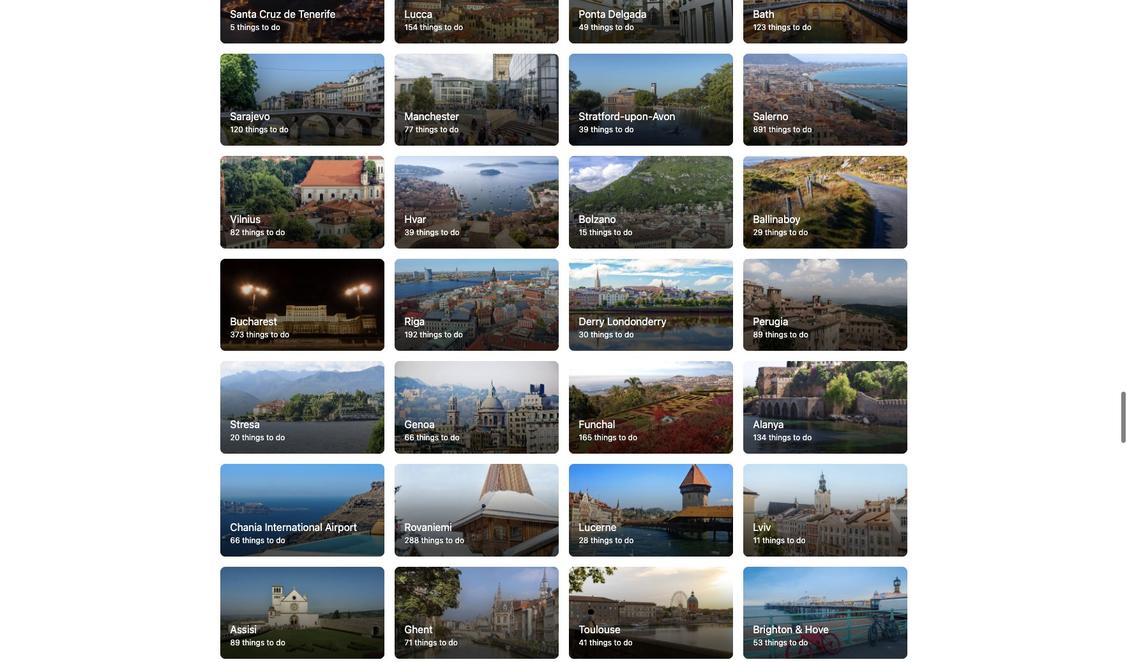 Task type: locate. For each thing, give the bounding box(es) containing it.
lucerne
[[579, 521, 617, 533]]

things for bucharest
[[246, 330, 269, 340]]

do inside the manchester 77 things to do
[[450, 125, 459, 134]]

ghent
[[405, 624, 433, 635]]

lviv image
[[743, 464, 908, 556]]

do for riga
[[454, 330, 463, 340]]

do inside bucharest 373 things to do
[[280, 330, 290, 340]]

ghent image
[[395, 567, 559, 659]]

do inside stresa 20 things to do
[[276, 433, 285, 442]]

do inside ghent 71 things to do
[[449, 638, 458, 648]]

to inside bath 123 things to do
[[793, 22, 801, 32]]

things inside 'vilnius 82 things to do'
[[242, 227, 264, 237]]

to inside 'vilnius 82 things to do'
[[267, 227, 274, 237]]

bolzano image
[[569, 156, 733, 248]]

39
[[579, 125, 589, 134], [405, 227, 415, 237]]

things inside sarajevo 120 things to do
[[246, 125, 268, 134]]

to inside riga 192 things to do
[[445, 330, 452, 340]]

things down santa
[[237, 22, 260, 32]]

do for lviv
[[797, 535, 806, 545]]

things inside riga 192 things to do
[[420, 330, 442, 340]]

genoa 66 things to do
[[405, 419, 460, 442]]

things down salerno
[[769, 125, 792, 134]]

stratford-
[[579, 111, 625, 122]]

to for lucerne
[[615, 535, 623, 545]]

things for stresa
[[242, 433, 264, 442]]

things inside lucerne 28 things to do
[[591, 535, 613, 545]]

things inside genoa 66 things to do
[[417, 433, 439, 442]]

things inside chania international airport 66 things to do
[[242, 535, 265, 545]]

things for ghent
[[415, 638, 437, 648]]

things for vilnius
[[242, 227, 264, 237]]

things inside funchal 165 things to do
[[595, 433, 617, 442]]

things inside toulouse 41 things to do
[[590, 638, 612, 648]]

do inside toulouse 41 things to do
[[624, 638, 633, 648]]

bath
[[754, 8, 775, 20]]

things down lucerne
[[591, 535, 613, 545]]

things down genoa
[[417, 433, 439, 442]]

things down lucca
[[420, 22, 443, 32]]

things for funchal
[[595, 433, 617, 442]]

to for assisi
[[267, 638, 274, 648]]

lucerne image
[[569, 464, 733, 556]]

things down ballinaboy
[[765, 227, 788, 237]]

chania
[[230, 521, 262, 533]]

53
[[754, 638, 763, 648]]

to inside toulouse 41 things to do
[[614, 638, 622, 648]]

89 down assisi
[[230, 638, 240, 648]]

do inside lucca 154 things to do
[[454, 22, 463, 32]]

derry
[[579, 316, 605, 327]]

to for toulouse
[[614, 638, 622, 648]]

do
[[271, 22, 280, 32], [454, 22, 463, 32], [625, 22, 634, 32], [803, 22, 812, 32], [279, 125, 289, 134], [450, 125, 459, 134], [625, 125, 634, 134], [803, 125, 812, 134], [276, 227, 285, 237], [451, 227, 460, 237], [624, 227, 633, 237], [799, 227, 809, 237], [280, 330, 290, 340], [454, 330, 463, 340], [625, 330, 634, 340], [800, 330, 809, 340], [276, 433, 285, 442], [451, 433, 460, 442], [629, 433, 638, 442], [803, 433, 812, 442], [276, 535, 285, 545], [455, 535, 465, 545], [625, 535, 634, 545], [797, 535, 806, 545], [276, 638, 285, 648], [449, 638, 458, 648], [624, 638, 633, 648], [799, 638, 809, 648]]

do inside hvar 39 things to do
[[451, 227, 460, 237]]

things down bucharest
[[246, 330, 269, 340]]

things inside ballinaboy 29 things to do
[[765, 227, 788, 237]]

0 horizontal spatial 89
[[230, 638, 240, 648]]

lviv 11 things to do
[[754, 521, 806, 545]]

alanya 134 things to do
[[754, 419, 812, 442]]

ponta
[[579, 8, 606, 20]]

things down stresa
[[242, 433, 264, 442]]

riga image
[[395, 259, 559, 351]]

hvar 39 things to do
[[405, 213, 460, 237]]

do inside lucerne 28 things to do
[[625, 535, 634, 545]]

11
[[754, 535, 761, 545]]

toulouse 41 things to do
[[579, 624, 633, 648]]

0 horizontal spatial 39
[[405, 227, 415, 237]]

things down the manchester
[[416, 125, 438, 134]]

things right 123
[[769, 22, 791, 32]]

things inside salerno 891 things to do
[[769, 125, 792, 134]]

things down alanya
[[769, 433, 792, 442]]

perugia image
[[743, 259, 908, 351]]

bath image
[[743, 0, 908, 43]]

1 horizontal spatial 39
[[579, 125, 589, 134]]

things for alanya
[[769, 433, 792, 442]]

89 for assisi
[[230, 638, 240, 648]]

things down the rovaniemi
[[421, 535, 444, 545]]

delgada
[[609, 8, 647, 20]]

1 vertical spatial 66
[[230, 535, 240, 545]]

to for alanya
[[794, 433, 801, 442]]

sarajevo
[[230, 111, 270, 122]]

do for vilnius
[[276, 227, 285, 237]]

things down brighton
[[765, 638, 788, 648]]

things
[[237, 22, 260, 32], [420, 22, 443, 32], [591, 22, 614, 32], [769, 22, 791, 32], [246, 125, 268, 134], [416, 125, 438, 134], [591, 125, 613, 134], [769, 125, 792, 134], [242, 227, 264, 237], [417, 227, 439, 237], [590, 227, 612, 237], [765, 227, 788, 237], [246, 330, 269, 340], [420, 330, 442, 340], [591, 330, 613, 340], [766, 330, 788, 340], [242, 433, 264, 442], [417, 433, 439, 442], [595, 433, 617, 442], [769, 433, 792, 442], [242, 535, 265, 545], [421, 535, 444, 545], [591, 535, 613, 545], [763, 535, 785, 545], [242, 638, 265, 648], [415, 638, 437, 648], [590, 638, 612, 648], [765, 638, 788, 648]]

do for assisi
[[276, 638, 285, 648]]

alanya image
[[743, 361, 908, 454]]

things down derry
[[591, 330, 613, 340]]

bolzano
[[579, 213, 616, 225]]

to inside perugia 89 things to do
[[790, 330, 797, 340]]

20
[[230, 433, 240, 442]]

things down the perugia
[[766, 330, 788, 340]]

do for rovaniemi
[[455, 535, 465, 545]]

things down bolzano
[[590, 227, 612, 237]]

things down ghent
[[415, 638, 437, 648]]

to
[[262, 22, 269, 32], [445, 22, 452, 32], [616, 22, 623, 32], [793, 22, 801, 32], [270, 125, 277, 134], [440, 125, 448, 134], [616, 125, 623, 134], [794, 125, 801, 134], [267, 227, 274, 237], [441, 227, 448, 237], [614, 227, 621, 237], [790, 227, 797, 237], [271, 330, 278, 340], [445, 330, 452, 340], [616, 330, 623, 340], [790, 330, 797, 340], [266, 433, 274, 442], [441, 433, 449, 442], [619, 433, 626, 442], [794, 433, 801, 442], [267, 535, 274, 545], [446, 535, 453, 545], [615, 535, 623, 545], [788, 535, 795, 545], [267, 638, 274, 648], [439, 638, 447, 648], [614, 638, 622, 648], [790, 638, 797, 648]]

do for hvar
[[451, 227, 460, 237]]

to inside lviv 11 things to do
[[788, 535, 795, 545]]

66 down chania
[[230, 535, 240, 545]]

things for ballinaboy
[[765, 227, 788, 237]]

hvar
[[405, 213, 426, 225]]

0 vertical spatial 39
[[579, 125, 589, 134]]

do inside salerno 891 things to do
[[803, 125, 812, 134]]

to inside ballinaboy 29 things to do
[[790, 227, 797, 237]]

things inside derry londonderry 30 things to do
[[591, 330, 613, 340]]

rovaniemi 288 things to do
[[405, 521, 465, 545]]

things down hvar
[[417, 227, 439, 237]]

vilnius 82 things to do
[[230, 213, 285, 237]]

do inside perugia 89 things to do
[[800, 330, 809, 340]]

vilnius image
[[220, 156, 384, 248]]

santa
[[230, 8, 257, 20]]

things inside santa cruz de tenerife 5 things to do
[[237, 22, 260, 32]]

things right 11
[[763, 535, 785, 545]]

66 down genoa
[[405, 433, 415, 442]]

bucharest
[[230, 316, 277, 327]]

things down sarajevo
[[246, 125, 268, 134]]

things inside assisi 89 things to do
[[242, 638, 265, 648]]

89 inside assisi 89 things to do
[[230, 638, 240, 648]]

things inside ghent 71 things to do
[[415, 638, 437, 648]]

154
[[405, 22, 418, 32]]

to for genoa
[[441, 433, 449, 442]]

to inside lucca 154 things to do
[[445, 22, 452, 32]]

things down vilnius
[[242, 227, 264, 237]]

to inside chania international airport 66 things to do
[[267, 535, 274, 545]]

to inside the manchester 77 things to do
[[440, 125, 448, 134]]

things inside alanya 134 things to do
[[769, 433, 792, 442]]

things inside bath 123 things to do
[[769, 22, 791, 32]]

15
[[579, 227, 588, 237]]

to inside genoa 66 things to do
[[441, 433, 449, 442]]

120
[[230, 125, 243, 134]]

riga 192 things to do
[[405, 316, 463, 340]]

chania international airport 66 things to do
[[230, 521, 357, 545]]

things inside stresa 20 things to do
[[242, 433, 264, 442]]

lviv
[[754, 521, 772, 533]]

39 inside stratford-upon-avon 39 things to do
[[579, 125, 589, 134]]

things down assisi
[[242, 638, 265, 648]]

perugia 89 things to do
[[754, 316, 809, 340]]

do for manchester
[[450, 125, 459, 134]]

do inside 'vilnius 82 things to do'
[[276, 227, 285, 237]]

192
[[405, 330, 418, 340]]

do inside genoa 66 things to do
[[451, 433, 460, 442]]

things down funchal
[[595, 433, 617, 442]]

do for funchal
[[629, 433, 638, 442]]

things inside lucca 154 things to do
[[420, 22, 443, 32]]

to inside stratford-upon-avon 39 things to do
[[616, 125, 623, 134]]

to for hvar
[[441, 227, 448, 237]]

salerno 891 things to do
[[754, 111, 812, 134]]

things inside hvar 39 things to do
[[417, 227, 439, 237]]

to inside bucharest 373 things to do
[[271, 330, 278, 340]]

1 horizontal spatial 89
[[754, 330, 764, 340]]

to inside salerno 891 things to do
[[794, 125, 801, 134]]

to inside alanya 134 things to do
[[794, 433, 801, 442]]

do inside assisi 89 things to do
[[276, 638, 285, 648]]

do inside funchal 165 things to do
[[629, 433, 638, 442]]

do inside ballinaboy 29 things to do
[[799, 227, 809, 237]]

to inside hvar 39 things to do
[[441, 227, 448, 237]]

things for toulouse
[[590, 638, 612, 648]]

to inside ghent 71 things to do
[[439, 638, 447, 648]]

things down toulouse
[[590, 638, 612, 648]]

do for genoa
[[451, 433, 460, 442]]

funchal
[[579, 419, 616, 430]]

santa cruz de tenerife image
[[220, 0, 384, 43]]

to inside rovaniemi 288 things to do
[[446, 535, 453, 545]]

to for sarajevo
[[270, 125, 277, 134]]

things down chania
[[242, 535, 265, 545]]

to inside funchal 165 things to do
[[619, 433, 626, 442]]

89
[[754, 330, 764, 340], [230, 638, 240, 648]]

do for ballinaboy
[[799, 227, 809, 237]]

to inside sarajevo 120 things to do
[[270, 125, 277, 134]]

1 horizontal spatial 66
[[405, 433, 415, 442]]

things for genoa
[[417, 433, 439, 442]]

things inside the manchester 77 things to do
[[416, 125, 438, 134]]

0 horizontal spatial 66
[[230, 535, 240, 545]]

things for assisi
[[242, 638, 265, 648]]

do for toulouse
[[624, 638, 633, 648]]

things down ponta
[[591, 22, 614, 32]]

genoa image
[[395, 361, 559, 454]]

66 inside chania international airport 66 things to do
[[230, 535, 240, 545]]

international
[[265, 521, 323, 533]]

things inside bucharest 373 things to do
[[246, 330, 269, 340]]

to for lucca
[[445, 22, 452, 32]]

things for lucca
[[420, 22, 443, 32]]

do for salerno
[[803, 125, 812, 134]]

to for vilnius
[[267, 227, 274, 237]]

do inside the bolzano 15 things to do
[[624, 227, 633, 237]]

1 vertical spatial 39
[[405, 227, 415, 237]]

89 inside perugia 89 things to do
[[754, 330, 764, 340]]

cruz
[[260, 8, 281, 20]]

things down stratford-
[[591, 125, 613, 134]]

to inside lucerne 28 things to do
[[615, 535, 623, 545]]

riga
[[405, 316, 425, 327]]

do inside rovaniemi 288 things to do
[[455, 535, 465, 545]]

0 vertical spatial 66
[[405, 433, 415, 442]]

things inside lviv 11 things to do
[[763, 535, 785, 545]]

things inside perugia 89 things to do
[[766, 330, 788, 340]]

89 down the perugia
[[754, 330, 764, 340]]

do inside lviv 11 things to do
[[797, 535, 806, 545]]

0 vertical spatial 89
[[754, 330, 764, 340]]

toulouse image
[[569, 567, 733, 659]]

lucca image
[[395, 0, 559, 43]]

do inside riga 192 things to do
[[454, 330, 463, 340]]

things inside "brighton & hove 53 things to do"
[[765, 638, 788, 648]]

ballinaboy 29 things to do
[[754, 213, 809, 237]]

do for alanya
[[803, 433, 812, 442]]

39 down stratford-
[[579, 125, 589, 134]]

brighton & hove image
[[743, 567, 908, 659]]

do inside bath 123 things to do
[[803, 22, 812, 32]]

134
[[754, 433, 767, 442]]

things for perugia
[[766, 330, 788, 340]]

288
[[405, 535, 419, 545]]

&
[[796, 624, 803, 635]]

avon
[[653, 111, 676, 122]]

things inside rovaniemi 288 things to do
[[421, 535, 444, 545]]

things right 192
[[420, 330, 442, 340]]

to inside the bolzano 15 things to do
[[614, 227, 621, 237]]

123
[[754, 22, 767, 32]]

66
[[405, 433, 415, 442], [230, 535, 240, 545]]

do for stresa
[[276, 433, 285, 442]]

do for sarajevo
[[279, 125, 289, 134]]

to inside stresa 20 things to do
[[266, 433, 274, 442]]

do inside alanya 134 things to do
[[803, 433, 812, 442]]

to inside assisi 89 things to do
[[267, 638, 274, 648]]

1 vertical spatial 89
[[230, 638, 240, 648]]

do inside sarajevo 120 things to do
[[279, 125, 289, 134]]

assisi
[[230, 624, 257, 635]]

stresa
[[230, 419, 260, 430]]

to for riga
[[445, 330, 452, 340]]

chania international airport image
[[220, 464, 384, 556]]

39 down hvar
[[405, 227, 415, 237]]

to for ghent
[[439, 638, 447, 648]]

lucca 154 things to do
[[405, 8, 463, 32]]

things inside the bolzano 15 things to do
[[590, 227, 612, 237]]



Task type: describe. For each thing, give the bounding box(es) containing it.
salerno
[[754, 111, 789, 122]]

funchal 165 things to do
[[579, 419, 638, 442]]

to inside "brighton & hove 53 things to do"
[[790, 638, 797, 648]]

5
[[230, 22, 235, 32]]

do for perugia
[[800, 330, 809, 340]]

49
[[579, 22, 589, 32]]

assisi 89 things to do
[[230, 624, 285, 648]]

29
[[754, 227, 763, 237]]

manchester 77 things to do
[[405, 111, 460, 134]]

upon-
[[625, 111, 653, 122]]

hvar image
[[395, 156, 559, 248]]

to inside ponta delgada 49 things to do
[[616, 22, 623, 32]]

things for lucerne
[[591, 535, 613, 545]]

bucharest 373 things to do
[[230, 316, 290, 340]]

bath 123 things to do
[[754, 8, 812, 32]]

do for bucharest
[[280, 330, 290, 340]]

82
[[230, 227, 240, 237]]

rovaniemi
[[405, 521, 452, 533]]

ballinaboy image
[[743, 156, 908, 248]]

39 inside hvar 39 things to do
[[405, 227, 415, 237]]

things for sarajevo
[[246, 125, 268, 134]]

28
[[579, 535, 589, 545]]

lucca
[[405, 8, 433, 20]]

165
[[579, 433, 592, 442]]

to for lviv
[[788, 535, 795, 545]]

toulouse
[[579, 624, 621, 635]]

things for rovaniemi
[[421, 535, 444, 545]]

genoa
[[405, 419, 435, 430]]

89 for perugia
[[754, 330, 764, 340]]

do for bolzano
[[624, 227, 633, 237]]

things inside stratford-upon-avon 39 things to do
[[591, 125, 613, 134]]

things for lviv
[[763, 535, 785, 545]]

derry londonderry 30 things to do
[[579, 316, 667, 340]]

373
[[230, 330, 244, 340]]

bolzano 15 things to do
[[579, 213, 633, 237]]

30
[[579, 330, 589, 340]]

things for riga
[[420, 330, 442, 340]]

things for bolzano
[[590, 227, 612, 237]]

to for stresa
[[266, 433, 274, 442]]

do inside santa cruz de tenerife 5 things to do
[[271, 22, 280, 32]]

to for salerno
[[794, 125, 801, 134]]

do inside stratford-upon-avon 39 things to do
[[625, 125, 634, 134]]

manchester image
[[395, 53, 559, 146]]

891
[[754, 125, 767, 134]]

to for bolzano
[[614, 227, 621, 237]]

stresa 20 things to do
[[230, 419, 285, 442]]

santa cruz de tenerife 5 things to do
[[230, 8, 336, 32]]

71
[[405, 638, 413, 648]]

ballinaboy
[[754, 213, 801, 225]]

perugia
[[754, 316, 789, 327]]

66 inside genoa 66 things to do
[[405, 433, 415, 442]]

brighton & hove 53 things to do
[[754, 624, 829, 648]]

to for rovaniemi
[[446, 535, 453, 545]]

funchal image
[[569, 361, 733, 454]]

do for ghent
[[449, 638, 458, 648]]

things for manchester
[[416, 125, 438, 134]]

things inside ponta delgada 49 things to do
[[591, 22, 614, 32]]

do inside ponta delgada 49 things to do
[[625, 22, 634, 32]]

assisi image
[[220, 567, 384, 659]]

manchester
[[405, 111, 460, 122]]

bucharest image
[[220, 259, 384, 351]]

to for manchester
[[440, 125, 448, 134]]

to for bath
[[793, 22, 801, 32]]

airport
[[325, 521, 357, 533]]

sarajevo 120 things to do
[[230, 111, 289, 134]]

do inside derry londonderry 30 things to do
[[625, 330, 634, 340]]

to inside santa cruz de tenerife 5 things to do
[[262, 22, 269, 32]]

tenerife
[[298, 8, 336, 20]]

things for hvar
[[417, 227, 439, 237]]

do for lucca
[[454, 22, 463, 32]]

stresa image
[[220, 361, 384, 454]]

things for bath
[[769, 22, 791, 32]]

to inside derry londonderry 30 things to do
[[616, 330, 623, 340]]

41
[[579, 638, 588, 648]]

lucerne 28 things to do
[[579, 521, 634, 545]]

ghent 71 things to do
[[405, 624, 458, 648]]

hove
[[806, 624, 829, 635]]

londonderry
[[608, 316, 667, 327]]

do for lucerne
[[625, 535, 634, 545]]

alanya
[[754, 419, 784, 430]]

salerno image
[[743, 53, 908, 146]]

things for salerno
[[769, 125, 792, 134]]

do inside chania international airport 66 things to do
[[276, 535, 285, 545]]

do inside "brighton & hove 53 things to do"
[[799, 638, 809, 648]]

to for perugia
[[790, 330, 797, 340]]

do for bath
[[803, 22, 812, 32]]

derry londonderry image
[[569, 259, 733, 351]]

stratford-upon-avon 39 things to do
[[579, 111, 676, 134]]

ponta delgada 49 things to do
[[579, 8, 647, 32]]

ponta delgada image
[[569, 0, 733, 43]]

sarajevo image
[[220, 53, 384, 146]]

to for bucharest
[[271, 330, 278, 340]]

brighton
[[754, 624, 793, 635]]

stratford upon avon image
[[569, 53, 733, 146]]

to for funchal
[[619, 433, 626, 442]]

to for ballinaboy
[[790, 227, 797, 237]]

77
[[405, 125, 414, 134]]

rovaniemi image
[[395, 464, 559, 556]]

de
[[284, 8, 296, 20]]

vilnius
[[230, 213, 261, 225]]



Task type: vqa. For each thing, say whether or not it's contained in the screenshot.


